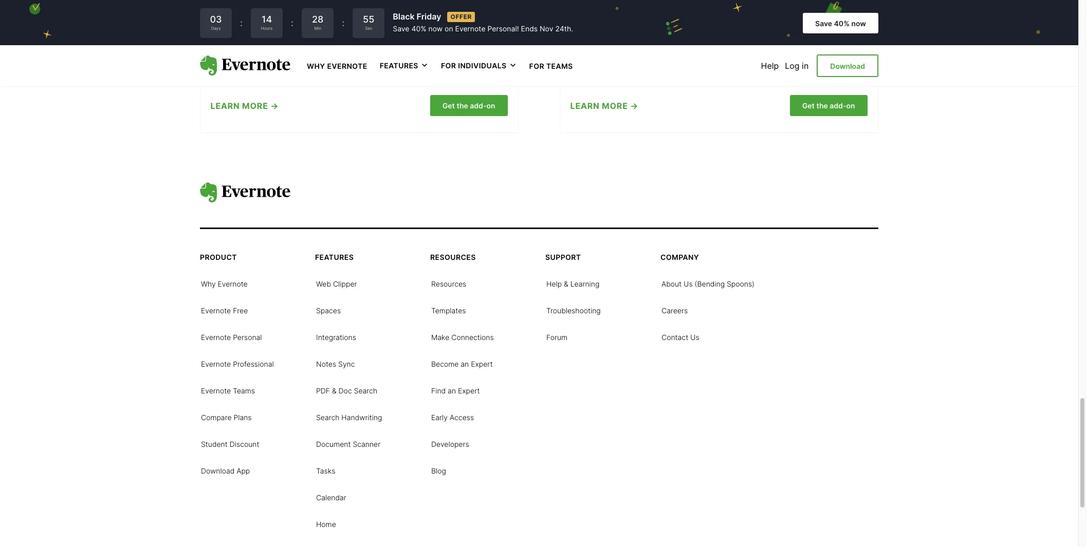 Task type: describe. For each thing, give the bounding box(es) containing it.
learn more → for quickly
[[211, 101, 279, 111]]

help
[[447, 45, 464, 55]]

nov
[[540, 24, 553, 33]]

templates link
[[431, 305, 466, 315]]

add- for quickly save conversations and share notes
[[470, 101, 487, 110]]

in up one
[[664, 31, 670, 41]]

teams for evernote teams
[[233, 386, 255, 395]]

evernote personal link
[[201, 332, 262, 342]]

why evernote for for
[[307, 62, 367, 70]]

connections
[[451, 333, 494, 342]]

more for save
[[242, 101, 268, 111]]

access
[[708, 72, 735, 82]]

project
[[345, 45, 372, 55]]

0 horizontal spatial a
[[601, 72, 606, 82]]

app
[[237, 467, 250, 475]]

to left work in the top right of the page
[[830, 45, 837, 55]]

your inside keep important emails from getting lost in your inbox save emails alongside related project info in evernote to help connect the dots send notes to others via email without leaving outlook
[[392, 31, 409, 41]]

from up help link
[[758, 45, 776, 55]]

evernote free
[[201, 306, 248, 315]]

the for collaborate
[[817, 101, 828, 110]]

scanner
[[353, 440, 380, 449]]

55
[[363, 14, 374, 25]]

document
[[316, 440, 351, 449]]

personal
[[233, 333, 262, 342]]

learn more → link for collaborate
[[571, 100, 639, 112]]

troubleshooting
[[546, 306, 601, 315]]

save for save 40% now
[[815, 19, 832, 28]]

0 vertical spatial notes
[[382, 9, 407, 20]]

evernote inside 'link'
[[201, 386, 231, 395]]

apps
[[738, 9, 760, 20]]

pdf & doc search link
[[316, 385, 377, 396]]

info inside keep important emails from getting lost in your inbox save emails alongside related project info in evernote to help connect the dots send notes to others via email without leaving outlook
[[374, 45, 389, 55]]

plans
[[234, 413, 252, 422]]

24th.
[[555, 24, 573, 33]]

contact us link
[[662, 332, 699, 342]]

ends
[[521, 24, 538, 33]]

in up note
[[619, 57, 625, 68]]

early access link
[[431, 412, 474, 422]]

0 vertical spatial resources
[[430, 253, 476, 261]]

help & learning link
[[546, 278, 600, 289]]

templates
[[431, 306, 466, 315]]

28 min
[[312, 14, 324, 31]]

save 40% now link
[[803, 13, 879, 34]]

from up 'can'
[[730, 31, 748, 41]]

the inside keep important emails from getting lost in your inbox save emails alongside related project info in evernote to help connect the dots send notes to others via email without leaving outlook
[[227, 57, 240, 68]]

tasks link
[[316, 465, 335, 476]]

notes sync link
[[316, 359, 355, 369]]

1 vertical spatial chat
[[779, 45, 796, 55]]

get the add-on link for collaborate without juggling multiple apps
[[790, 95, 868, 116]]

contact
[[662, 333, 688, 342]]

compare plans link
[[201, 412, 252, 422]]

1 horizontal spatial without
[[625, 9, 659, 20]]

add- for collaborate without juggling multiple apps
[[830, 101, 847, 110]]

send
[[227, 72, 247, 82]]

quickly
[[778, 72, 806, 82]]

keep important emails from getting lost in your inbox save emails alongside related project info in evernote to help connect the dots send notes to others via email without leaving outlook
[[227, 31, 498, 82]]

on for collaborate without juggling multiple apps
[[847, 101, 855, 110]]

0 vertical spatial chat
[[769, 31, 787, 41]]

integrations
[[316, 333, 356, 342]]

offer
[[451, 13, 472, 20]]

0 vertical spatial share
[[355, 9, 380, 20]]

1 vertical spatial emails
[[248, 45, 273, 55]]

professional
[[233, 360, 274, 368]]

company
[[661, 253, 699, 261]]

to left access
[[698, 72, 705, 82]]

resources link
[[431, 278, 466, 289]]

conversations
[[270, 9, 333, 20]]

get for quickly save conversations and share notes
[[443, 101, 455, 110]]

alongside
[[276, 45, 313, 55]]

search inside search handwriting link
[[316, 413, 340, 422]]

evernote up 'evernote teams' 'link'
[[201, 360, 231, 368]]

for individuals button
[[441, 61, 517, 71]]

an for become
[[461, 360, 469, 368]]

1 horizontal spatial a
[[628, 57, 632, 68]]

blog link
[[431, 465, 446, 476]]

web
[[316, 279, 331, 288]]

without inside keep important emails from getting lost in your inbox save emails alongside related project info in evernote to help connect the dots send notes to others via email without leaving outlook
[[347, 72, 377, 82]]

save
[[247, 9, 267, 20]]

40% for save 40% now
[[834, 19, 850, 28]]

evernote inside "link"
[[201, 306, 231, 315]]

3 : from the left
[[342, 17, 345, 28]]

in right lost
[[383, 31, 390, 41]]

evernote inside keep important emails from getting lost in your inbox save emails alongside related project info in evernote to help connect the dots send notes to others via email without leaving outlook
[[400, 45, 435, 55]]

14 hours
[[261, 14, 273, 31]]

troubleshooting link
[[546, 305, 601, 315]]

from left one
[[650, 45, 668, 55]]

40% for save 40% now on evernote personal! ends nov 24th.
[[411, 24, 426, 33]]

2 evernote logo image from the top
[[200, 182, 290, 203]]

expert for become an expert
[[471, 360, 493, 368]]

share inside "find and share info in evernote right from your chat thread access content from one tab so you can go from chat session to work session in a snap pin a note to a conversation to access and edit it quickly"
[[623, 31, 644, 41]]

forum link
[[546, 332, 568, 342]]

evernote personal
[[201, 333, 262, 342]]

notes inside keep important emails from getting lost in your inbox save emails alongside related project info in evernote to help connect the dots send notes to others via email without leaving outlook
[[249, 72, 271, 82]]

search handwriting link
[[316, 412, 382, 422]]

make
[[431, 333, 449, 342]]

black
[[393, 12, 415, 22]]

forum
[[546, 333, 568, 342]]

why for evernote professional
[[201, 279, 216, 288]]

hours
[[261, 26, 273, 31]]

right
[[710, 31, 727, 41]]

about us (bending spoons) link
[[662, 278, 755, 289]]

days
[[211, 26, 221, 31]]

blog
[[431, 467, 446, 475]]

via
[[311, 72, 322, 82]]

leaving
[[379, 72, 406, 82]]

important
[[249, 31, 287, 41]]

so
[[702, 45, 711, 55]]

2 vertical spatial and
[[737, 72, 752, 82]]

evernote professional link
[[201, 359, 274, 369]]

an for find
[[448, 386, 456, 395]]

student discount
[[201, 440, 259, 449]]

help for help
[[761, 61, 779, 71]]

product
[[200, 253, 237, 261]]

notes sync
[[316, 360, 355, 368]]

work
[[840, 45, 859, 55]]

juggling
[[661, 9, 697, 20]]

compare plans
[[201, 413, 252, 422]]

0 horizontal spatial session
[[587, 57, 616, 68]]

free
[[233, 306, 248, 315]]

to right note
[[628, 72, 636, 82]]

now for save 40% now on evernote personal! ends nov 24th.
[[428, 24, 443, 33]]

1 horizontal spatial session
[[798, 45, 827, 55]]

you
[[713, 45, 727, 55]]

help for help & learning
[[546, 279, 562, 288]]

become an expert
[[431, 360, 493, 368]]

evernote teams
[[201, 386, 255, 395]]

thread
[[789, 31, 814, 41]]

snap
[[635, 57, 654, 68]]

black friday
[[393, 12, 441, 22]]

1 vertical spatial resources
[[431, 279, 466, 288]]

keep
[[227, 31, 247, 41]]

get the add-on link for quickly save conversations and share notes
[[430, 95, 508, 116]]

multiple
[[700, 9, 735, 20]]

quickly save conversations and share notes
[[211, 9, 407, 20]]

0 vertical spatial emails
[[289, 31, 314, 41]]



Task type: vqa. For each thing, say whether or not it's contained in the screenshot.


Task type: locate. For each thing, give the bounding box(es) containing it.
info inside "find and share info in evernote right from your chat thread access content from one tab so you can go from chat session to work session in a snap pin a note to a conversation to access and edit it quickly"
[[647, 31, 661, 41]]

1 vertical spatial notes
[[249, 72, 271, 82]]

get down quickly
[[803, 101, 815, 110]]

learn down send
[[211, 101, 240, 111]]

0 horizontal spatial your
[[392, 31, 409, 41]]

outlook
[[409, 72, 439, 82]]

1 horizontal spatial why evernote link
[[307, 61, 367, 71]]

compare
[[201, 413, 232, 422]]

1 horizontal spatial access
[[587, 45, 615, 55]]

search right doc
[[354, 386, 377, 395]]

0 horizontal spatial →
[[271, 101, 279, 111]]

developers
[[431, 440, 469, 449]]

quickly
[[211, 9, 244, 20]]

2 horizontal spatial a
[[638, 72, 643, 82]]

2 : from the left
[[291, 17, 294, 28]]

note
[[608, 72, 626, 82]]

1 vertical spatial evernote logo image
[[200, 182, 290, 203]]

0 horizontal spatial get the add-on link
[[430, 95, 508, 116]]

0 horizontal spatial the
[[227, 57, 240, 68]]

0 horizontal spatial for
[[441, 61, 456, 70]]

0 vertical spatial download
[[830, 62, 865, 70]]

teams inside 'evernote teams' 'link'
[[233, 386, 255, 395]]

0 vertical spatial &
[[564, 279, 568, 288]]

access up pin at right
[[587, 45, 615, 55]]

& inside "link"
[[564, 279, 568, 288]]

add- down for individuals button
[[470, 101, 487, 110]]

on down download link at the top
[[847, 101, 855, 110]]

1 horizontal spatial learn more → link
[[571, 100, 639, 112]]

& for pdf
[[332, 386, 337, 395]]

1 more from the left
[[242, 101, 268, 111]]

get the add-on link
[[430, 95, 508, 116], [790, 95, 868, 116]]

an inside find an expert link
[[448, 386, 456, 395]]

0 horizontal spatial why evernote
[[201, 279, 248, 288]]

learn more → down send
[[211, 101, 279, 111]]

1 horizontal spatial the
[[457, 101, 468, 110]]

find down 'collaborate'
[[587, 31, 604, 41]]

session down thread
[[798, 45, 827, 55]]

home link
[[316, 519, 336, 529]]

add- down download link at the top
[[830, 101, 847, 110]]

find for find an expert
[[431, 386, 446, 395]]

why evernote for evernote
[[201, 279, 248, 288]]

learning
[[570, 279, 600, 288]]

evernote inside "find and share info in evernote right from your chat thread access content from one tab so you can go from chat session to work session in a snap pin a note to a conversation to access and edit it quickly"
[[673, 31, 707, 41]]

0 horizontal spatial 40%
[[411, 24, 426, 33]]

evernote free link
[[201, 305, 248, 315]]

access right early
[[450, 413, 474, 422]]

the up send
[[227, 57, 240, 68]]

notes down 'dots'
[[249, 72, 271, 82]]

become an expert link
[[431, 359, 493, 369]]

find for find and share info in evernote right from your chat thread access content from one tab so you can go from chat session to work session in a snap pin a note to a conversation to access and edit it quickly
[[587, 31, 604, 41]]

1 horizontal spatial an
[[461, 360, 469, 368]]

0 horizontal spatial and
[[335, 9, 352, 20]]

the down download link at the top
[[817, 101, 828, 110]]

40% down the black friday
[[411, 24, 426, 33]]

learn more → link down pin at right
[[571, 100, 639, 112]]

the for quickly
[[457, 101, 468, 110]]

now
[[851, 19, 866, 28], [428, 24, 443, 33]]

tasks
[[316, 467, 335, 475]]

now up work in the top right of the page
[[851, 19, 866, 28]]

download down work in the top right of the page
[[830, 62, 865, 70]]

0 horizontal spatial download
[[201, 467, 235, 475]]

share
[[355, 9, 380, 20], [623, 31, 644, 41]]

resources up templates link
[[431, 279, 466, 288]]

resources
[[430, 253, 476, 261], [431, 279, 466, 288]]

get the add-on link down for individuals
[[430, 95, 508, 116]]

1 learn more → link from the left
[[211, 100, 279, 112]]

and up getting
[[335, 9, 352, 20]]

0 horizontal spatial add-
[[470, 101, 487, 110]]

0 vertical spatial expert
[[471, 360, 493, 368]]

help link
[[761, 61, 779, 71]]

save inside keep important emails from getting lost in your inbox save emails alongside related project info in evernote to help connect the dots send notes to others via email without leaving outlook
[[227, 45, 246, 55]]

learn more → down pin at right
[[571, 101, 639, 111]]

1 vertical spatial help
[[546, 279, 562, 288]]

find
[[587, 31, 604, 41], [431, 386, 446, 395]]

learn more → link for quickly
[[211, 100, 279, 112]]

find inside "find and share info in evernote right from your chat thread access content from one tab so you can go from chat session to work session in a snap pin a note to a conversation to access and edit it quickly"
[[587, 31, 604, 41]]

min
[[314, 26, 321, 31]]

help inside "link"
[[546, 279, 562, 288]]

an up early access link
[[448, 386, 456, 395]]

chat left thread
[[769, 31, 787, 41]]

to left others
[[274, 72, 281, 82]]

2 get the add-on link from the left
[[790, 95, 868, 116]]

find inside find an expert link
[[431, 386, 446, 395]]

related
[[315, 45, 342, 55]]

0 horizontal spatial more
[[242, 101, 268, 111]]

others
[[284, 72, 309, 82]]

us inside contact us link
[[690, 333, 699, 342]]

find an expert
[[431, 386, 480, 395]]

download left app
[[201, 467, 235, 475]]

0 horizontal spatial learn more → link
[[211, 100, 279, 112]]

: up getting
[[342, 17, 345, 28]]

save down keep
[[227, 45, 246, 55]]

evernote up evernote free "link"
[[218, 279, 248, 288]]

from up related
[[316, 31, 334, 41]]

collaborate
[[571, 9, 623, 20]]

1 vertical spatial download
[[201, 467, 235, 475]]

14
[[262, 14, 272, 25]]

now down 'friday'
[[428, 24, 443, 33]]

developers link
[[431, 439, 469, 449]]

0 vertical spatial access
[[587, 45, 615, 55]]

calendar
[[316, 493, 346, 502]]

0 vertical spatial and
[[335, 9, 352, 20]]

expert inside find an expert link
[[458, 386, 480, 395]]

1 vertical spatial and
[[606, 31, 621, 41]]

get the add-on down for individuals
[[443, 101, 496, 110]]

0 horizontal spatial without
[[347, 72, 377, 82]]

:
[[240, 17, 243, 28], [291, 17, 294, 28], [342, 17, 345, 28]]

evernote down evernote free
[[201, 333, 231, 342]]

web clipper
[[316, 279, 357, 288]]

2 → from the left
[[631, 101, 639, 111]]

more for without
[[602, 101, 628, 111]]

2 add- from the left
[[830, 101, 847, 110]]

help up it
[[761, 61, 779, 71]]

1 vertical spatial info
[[374, 45, 389, 55]]

download for download app
[[201, 467, 235, 475]]

evernote left the free
[[201, 306, 231, 315]]

save 40% now on evernote personal! ends nov 24th.
[[393, 24, 573, 33]]

1 horizontal spatial emails
[[289, 31, 314, 41]]

learn
[[211, 101, 240, 111], [571, 101, 600, 111]]

pdf
[[316, 386, 330, 395]]

0 vertical spatial search
[[354, 386, 377, 395]]

for inside for individuals button
[[441, 61, 456, 70]]

1 vertical spatial an
[[448, 386, 456, 395]]

and left edit
[[737, 72, 752, 82]]

1 horizontal spatial more
[[602, 101, 628, 111]]

1 horizontal spatial get
[[803, 101, 815, 110]]

integrations link
[[316, 332, 356, 342]]

save up download link at the top
[[815, 19, 832, 28]]

find up early
[[431, 386, 446, 395]]

1 get the add-on link from the left
[[430, 95, 508, 116]]

expert down connections
[[471, 360, 493, 368]]

1 your from the left
[[392, 31, 409, 41]]

for teams
[[529, 62, 573, 70]]

get
[[443, 101, 455, 110], [803, 101, 815, 110]]

→ for save
[[271, 101, 279, 111]]

1 horizontal spatial &
[[564, 279, 568, 288]]

why evernote
[[307, 62, 367, 70], [201, 279, 248, 288]]

1 vertical spatial &
[[332, 386, 337, 395]]

access inside early access link
[[450, 413, 474, 422]]

1 learn from the left
[[211, 101, 240, 111]]

for teams link
[[529, 61, 573, 71]]

2 get the add-on from the left
[[803, 101, 855, 110]]

why evernote link for for
[[307, 61, 367, 71]]

get the add-on
[[443, 101, 496, 110], [803, 101, 855, 110]]

1 horizontal spatial learn
[[571, 101, 600, 111]]

chat up log
[[779, 45, 796, 55]]

a
[[628, 57, 632, 68], [601, 72, 606, 82], [638, 72, 643, 82]]

0 horizontal spatial :
[[240, 17, 243, 28]]

access inside "find and share info in evernote right from your chat thread access content from one tab so you can go from chat session to work session in a snap pin a note to a conversation to access and edit it quickly"
[[587, 45, 615, 55]]

2 horizontal spatial the
[[817, 101, 828, 110]]

log in link
[[785, 61, 809, 71]]

why down product
[[201, 279, 216, 288]]

evernote up 'tab'
[[673, 31, 707, 41]]

for down "ends"
[[529, 62, 544, 70]]

0 horizontal spatial &
[[332, 386, 337, 395]]

1 add- from the left
[[470, 101, 487, 110]]

us for contact
[[690, 333, 699, 342]]

1 vertical spatial why evernote link
[[201, 278, 248, 289]]

for inside for teams link
[[529, 62, 544, 70]]

chat
[[769, 31, 787, 41], [779, 45, 796, 55]]

without up the content
[[625, 9, 659, 20]]

2 more from the left
[[602, 101, 628, 111]]

conversation
[[645, 72, 695, 82]]

search handwriting
[[316, 413, 382, 422]]

1 learn more → from the left
[[211, 101, 279, 111]]

& left learning
[[564, 279, 568, 288]]

0 horizontal spatial emails
[[248, 45, 273, 55]]

2 your from the left
[[750, 31, 767, 41]]

0 vertical spatial why evernote
[[307, 62, 367, 70]]

1 evernote logo image from the top
[[200, 56, 290, 76]]

your inside "find and share info in evernote right from your chat thread access content from one tab so you can go from chat session to work session in a snap pin a note to a conversation to access and edit it quickly"
[[750, 31, 767, 41]]

1 horizontal spatial your
[[750, 31, 767, 41]]

from inside keep important emails from getting lost in your inbox save emails alongside related project info in evernote to help connect the dots send notes to others via email without leaving outlook
[[316, 31, 334, 41]]

and up the content
[[606, 31, 621, 41]]

1 horizontal spatial and
[[606, 31, 621, 41]]

now inside save 40% now link
[[851, 19, 866, 28]]

1 vertical spatial access
[[450, 413, 474, 422]]

document scanner
[[316, 440, 380, 449]]

download app link
[[201, 465, 250, 476]]

web clipper link
[[316, 278, 357, 289]]

early
[[431, 413, 448, 422]]

on down individuals
[[487, 101, 496, 110]]

1 → from the left
[[271, 101, 279, 111]]

→ for without
[[631, 101, 639, 111]]

a down the content
[[628, 57, 632, 68]]

emails up 'dots'
[[248, 45, 273, 55]]

for down help
[[441, 61, 456, 70]]

individuals
[[458, 61, 507, 70]]

get for collaborate without juggling multiple apps
[[803, 101, 815, 110]]

help down support
[[546, 279, 562, 288]]

us right about
[[684, 279, 693, 288]]

session
[[798, 45, 827, 55], [587, 57, 616, 68]]

1 horizontal spatial now
[[851, 19, 866, 28]]

search
[[354, 386, 377, 395], [316, 413, 340, 422]]

get the add-on for quickly save conversations and share notes
[[443, 101, 496, 110]]

1 horizontal spatial on
[[487, 101, 496, 110]]

download for download
[[830, 62, 865, 70]]

in up features button
[[391, 45, 398, 55]]

1 vertical spatial without
[[347, 72, 377, 82]]

session up pin at right
[[587, 57, 616, 68]]

lost
[[366, 31, 381, 41]]

find and share info in evernote right from your chat thread access content from one tab so you can go from chat session to work session in a snap pin a note to a conversation to access and edit it quickly
[[587, 31, 859, 82]]

: up keep
[[240, 17, 243, 28]]

resources up resources link
[[430, 253, 476, 261]]

info down collaborate without juggling multiple apps
[[647, 31, 661, 41]]

student discount link
[[201, 439, 259, 449]]

0 horizontal spatial learn
[[211, 101, 240, 111]]

0 horizontal spatial get
[[443, 101, 455, 110]]

get the add-on down download link at the top
[[803, 101, 855, 110]]

0 horizontal spatial learn more →
[[211, 101, 279, 111]]

1 horizontal spatial for
[[529, 62, 544, 70]]

evernote down 'inbox'
[[400, 45, 435, 55]]

0 horizontal spatial find
[[431, 386, 446, 395]]

pdf & doc search
[[316, 386, 377, 395]]

evernote up email
[[327, 62, 367, 70]]

without down project
[[347, 72, 377, 82]]

share up sec
[[355, 9, 380, 20]]

1 horizontal spatial notes
[[382, 9, 407, 20]]

features up leaving
[[380, 61, 418, 70]]

1 horizontal spatial get the add-on
[[803, 101, 855, 110]]

0 horizontal spatial why
[[201, 279, 216, 288]]

1 vertical spatial expert
[[458, 386, 480, 395]]

0 horizontal spatial info
[[374, 45, 389, 55]]

search inside pdf & doc search "link"
[[354, 386, 377, 395]]

1 horizontal spatial help
[[761, 61, 779, 71]]

without
[[625, 9, 659, 20], [347, 72, 377, 82]]

handwriting
[[342, 413, 382, 422]]

2 get from the left
[[803, 101, 815, 110]]

0 horizontal spatial why evernote link
[[201, 278, 248, 289]]

an right become on the bottom left of the page
[[461, 360, 469, 368]]

why evernote up evernote free "link"
[[201, 279, 248, 288]]

expert for find an expert
[[458, 386, 480, 395]]

calendar link
[[316, 492, 346, 503]]

expert inside become an expert 'link'
[[471, 360, 493, 368]]

notes right "55"
[[382, 9, 407, 20]]

0 vertical spatial find
[[587, 31, 604, 41]]

dots
[[242, 57, 259, 68]]

learn for collaborate without juggling multiple apps
[[571, 101, 600, 111]]

features
[[380, 61, 418, 70], [315, 253, 354, 261]]

03 days
[[210, 14, 222, 31]]

why up via
[[307, 62, 325, 70]]

get the add-on for collaborate without juggling multiple apps
[[803, 101, 855, 110]]

a down snap on the right top of the page
[[638, 72, 643, 82]]

evernote professional
[[201, 360, 274, 368]]

learn more → for collaborate
[[571, 101, 639, 111]]

teams up plans
[[233, 386, 255, 395]]

teams
[[546, 62, 573, 70], [233, 386, 255, 395]]

1 horizontal spatial why
[[307, 62, 325, 70]]

1 horizontal spatial 40%
[[834, 19, 850, 28]]

: left 28 min
[[291, 17, 294, 28]]

1 get from the left
[[443, 101, 455, 110]]

on down 'offer' on the top of page
[[445, 24, 453, 33]]

become
[[431, 360, 459, 368]]

the down for individuals
[[457, 101, 468, 110]]

teams down 24th.
[[546, 62, 573, 70]]

teams for for teams
[[546, 62, 573, 70]]

0 horizontal spatial get the add-on
[[443, 101, 496, 110]]

for for for teams
[[529, 62, 544, 70]]

features inside button
[[380, 61, 418, 70]]

2 learn from the left
[[571, 101, 600, 111]]

& for help
[[564, 279, 568, 288]]

0 vertical spatial info
[[647, 31, 661, 41]]

1 horizontal spatial :
[[291, 17, 294, 28]]

more down note
[[602, 101, 628, 111]]

03
[[210, 14, 222, 25]]

why evernote link up email
[[307, 61, 367, 71]]

get down for individuals
[[443, 101, 455, 110]]

help & learning
[[546, 279, 600, 288]]

40% up work in the top right of the page
[[834, 19, 850, 28]]

info down lost
[[374, 45, 389, 55]]

1 vertical spatial features
[[315, 253, 354, 261]]

0 vertical spatial why evernote link
[[307, 61, 367, 71]]

to left help
[[437, 45, 445, 55]]

us for about
[[684, 279, 693, 288]]

content
[[617, 45, 647, 55]]

1 vertical spatial session
[[587, 57, 616, 68]]

expert down become an expert
[[458, 386, 480, 395]]

0 horizontal spatial save
[[227, 45, 246, 55]]

1 horizontal spatial info
[[647, 31, 661, 41]]

from
[[316, 31, 334, 41], [730, 31, 748, 41], [650, 45, 668, 55], [758, 45, 776, 55]]

share up the content
[[623, 31, 644, 41]]

0 horizontal spatial teams
[[233, 386, 255, 395]]

2 learn more → from the left
[[571, 101, 639, 111]]

learn more → link down send
[[211, 100, 279, 112]]

more down send
[[242, 101, 268, 111]]

evernote down 'offer' on the top of page
[[455, 24, 486, 33]]

1 : from the left
[[240, 17, 243, 28]]

evernote logo image
[[200, 56, 290, 76], [200, 182, 290, 203]]

0 vertical spatial evernote logo image
[[200, 56, 290, 76]]

1 vertical spatial teams
[[233, 386, 255, 395]]

1 horizontal spatial get the add-on link
[[790, 95, 868, 116]]

expert
[[471, 360, 493, 368], [458, 386, 480, 395]]

emails up alongside
[[289, 31, 314, 41]]

why evernote link up evernote free "link"
[[201, 278, 248, 289]]

in right log
[[802, 61, 809, 71]]

0 horizontal spatial on
[[445, 24, 453, 33]]

1 vertical spatial search
[[316, 413, 340, 422]]

get the add-on link down download link at the top
[[790, 95, 868, 116]]

learn for quickly save conversations and share notes
[[211, 101, 240, 111]]

for individuals
[[441, 61, 507, 70]]

now for save 40% now
[[851, 19, 866, 28]]

1 vertical spatial share
[[623, 31, 644, 41]]

why for for teams
[[307, 62, 325, 70]]

about us (bending spoons)
[[662, 279, 755, 288]]

→
[[271, 101, 279, 111], [631, 101, 639, 111]]

make connections
[[431, 333, 494, 342]]

0 vertical spatial why
[[307, 62, 325, 70]]

1 horizontal spatial →
[[631, 101, 639, 111]]

0 vertical spatial help
[[761, 61, 779, 71]]

an inside become an expert 'link'
[[461, 360, 469, 368]]

us inside the about us (bending spoons) link
[[684, 279, 693, 288]]

0 horizontal spatial an
[[448, 386, 456, 395]]

why evernote link for evernote
[[201, 278, 248, 289]]

evernote up compare
[[201, 386, 231, 395]]

download link
[[817, 54, 879, 77]]

2 horizontal spatial and
[[737, 72, 752, 82]]

0 horizontal spatial notes
[[249, 72, 271, 82]]

can
[[730, 45, 744, 55]]

2 horizontal spatial on
[[847, 101, 855, 110]]

home
[[316, 520, 336, 529]]

spaces link
[[316, 305, 341, 315]]

1 horizontal spatial search
[[354, 386, 377, 395]]

features up web clipper link
[[315, 253, 354, 261]]

1 get the add-on from the left
[[443, 101, 496, 110]]

0 vertical spatial features
[[380, 61, 418, 70]]

2 learn more → link from the left
[[571, 100, 639, 112]]

& inside "link"
[[332, 386, 337, 395]]

why evernote up email
[[307, 62, 367, 70]]

save for save 40% now on evernote personal! ends nov 24th.
[[393, 24, 409, 33]]

collaborate without juggling multiple apps
[[571, 9, 760, 20]]

0 horizontal spatial features
[[315, 253, 354, 261]]

0 vertical spatial without
[[625, 9, 659, 20]]

(bending
[[695, 279, 725, 288]]

go
[[746, 45, 756, 55]]

save down black
[[393, 24, 409, 33]]

55 sec
[[363, 14, 374, 31]]

teams inside for teams link
[[546, 62, 573, 70]]

on for quickly save conversations and share notes
[[487, 101, 496, 110]]

for for for individuals
[[441, 61, 456, 70]]

about
[[662, 279, 682, 288]]

us right contact
[[690, 333, 699, 342]]

1 vertical spatial why
[[201, 279, 216, 288]]

1 horizontal spatial add-
[[830, 101, 847, 110]]



